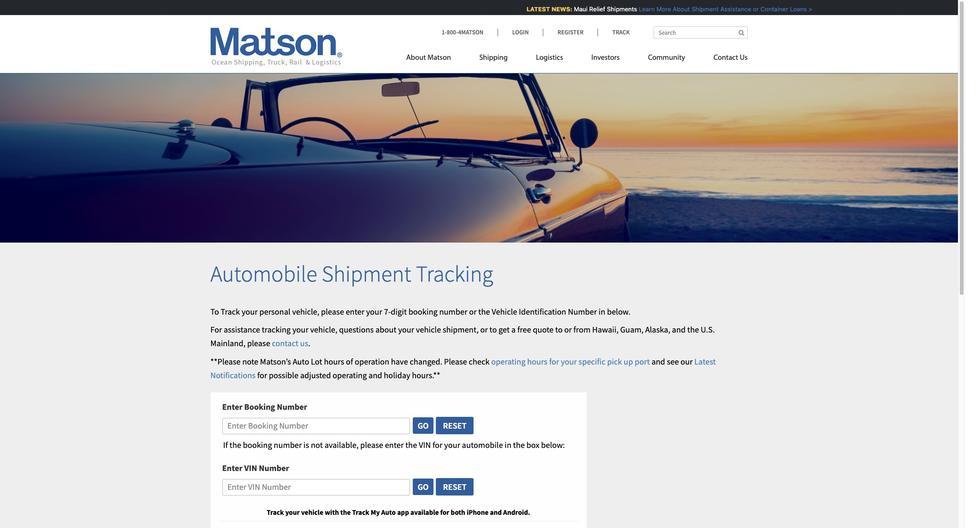 Task type: locate. For each thing, give the bounding box(es) containing it.
0 vertical spatial vin
[[419, 440, 431, 451]]

vehicle left with
[[301, 508, 323, 517]]

top menu navigation
[[406, 49, 748, 69]]

2 vertical spatial number
[[259, 463, 289, 474]]

1 horizontal spatial possible
[[579, 5, 603, 13]]

vehicle, up .
[[310, 324, 337, 335]]

1 horizontal spatial vehicle
[[416, 324, 441, 335]]

1 vertical spatial number
[[274, 440, 302, 451]]

automobile
[[462, 440, 503, 451]]

1 vertical spatial please
[[444, 356, 467, 367]]

to left get
[[490, 324, 497, 335]]

0 horizontal spatial hours
[[324, 356, 344, 367]]

0 horizontal spatial operating
[[333, 370, 367, 381]]

1 horizontal spatial hours
[[527, 356, 548, 367]]

and
[[660, 5, 671, 13], [672, 324, 686, 335], [652, 356, 665, 367], [369, 370, 382, 381], [490, 508, 502, 517]]

1 vertical spatial please
[[247, 338, 270, 349]]

number
[[568, 306, 597, 317], [277, 402, 307, 413], [259, 463, 289, 474]]

my
[[371, 508, 380, 517]]

login link
[[498, 28, 543, 36]]

holiday down have
[[384, 370, 410, 381]]

search image
[[739, 30, 744, 36]]

1 horizontal spatial vin
[[419, 440, 431, 451]]

number for enter booking number
[[277, 402, 307, 413]]

0 horizontal spatial please
[[444, 356, 467, 367]]

booking right digit at the bottom of the page
[[409, 306, 438, 317]]

check
[[551, 5, 568, 13], [469, 356, 490, 367]]

hours
[[694, 5, 710, 13], [324, 356, 344, 367], [527, 356, 548, 367]]

iphone
[[467, 508, 489, 517]]

0 horizontal spatial possible
[[269, 370, 298, 381]]

1 vertical spatial enter
[[385, 440, 404, 451]]

loans
[[789, 5, 806, 13]]

contact
[[272, 338, 298, 349]]

number left "is"
[[274, 440, 302, 451]]

2 horizontal spatial hours
[[694, 5, 710, 13]]

0 vertical spatial vehicle
[[416, 324, 441, 335]]

0 horizontal spatial number
[[274, 440, 302, 451]]

2 horizontal spatial operating
[[631, 5, 658, 13]]

up
[[473, 5, 481, 13]]

automobile
[[210, 260, 317, 288]]

1 horizontal spatial holiday
[[672, 5, 693, 13]]

number up from
[[568, 306, 597, 317]]

0 horizontal spatial to
[[490, 324, 497, 335]]

is
[[304, 440, 309, 451]]

**please note matson's auto lot hours of operation have changed. please check operating hours for your specific pick up port and see our
[[210, 356, 695, 367]]

0 vertical spatial vehicle,
[[292, 306, 319, 317]]

1 enter from the top
[[222, 402, 243, 413]]

below:
[[541, 440, 565, 451]]

your up us
[[292, 324, 309, 335]]

vin
[[419, 440, 431, 451], [244, 463, 257, 474]]

contact us .
[[272, 338, 310, 349]]

auto left lot
[[293, 356, 309, 367]]

0 horizontal spatial vin
[[244, 463, 257, 474]]

not
[[311, 440, 323, 451]]

1 vertical spatial booking
[[243, 440, 272, 451]]

1 vertical spatial shipment
[[322, 260, 411, 288]]

hours for adjusted
[[694, 5, 710, 13]]

enter down 'if'
[[222, 463, 243, 474]]

available,
[[325, 440, 359, 451]]

2 vertical spatial operating
[[333, 370, 367, 381]]

please up questions
[[321, 306, 344, 317]]

logistics link
[[522, 49, 577, 69]]

please right 'available,'
[[360, 440, 383, 451]]

0 vertical spatial holiday
[[672, 5, 693, 13]]

note
[[242, 356, 258, 367]]

holiday
[[672, 5, 693, 13], [384, 370, 410, 381]]

vehicle, for questions
[[310, 324, 337, 335]]

1 horizontal spatial enter
[[385, 440, 404, 451]]

for left automobile on the bottom
[[433, 440, 443, 451]]

to
[[210, 306, 219, 317]]

vehicle
[[416, 324, 441, 335], [301, 508, 323, 517]]

0 horizontal spatial enter
[[346, 306, 365, 317]]

number up enter booking number text field
[[277, 402, 307, 413]]

or left get
[[480, 324, 488, 335]]

0 vertical spatial auto
[[293, 356, 309, 367]]

to right "quote"
[[555, 324, 563, 335]]

7-
[[384, 306, 391, 317]]

vehicle, right personal
[[292, 306, 319, 317]]

and right alaska,
[[672, 324, 686, 335]]

contact us link
[[699, 49, 748, 69]]

0 horizontal spatial shipment
[[322, 260, 411, 288]]

enter
[[222, 402, 243, 413], [222, 463, 243, 474]]

your left 7-
[[366, 306, 382, 317]]

enter left booking
[[222, 402, 243, 413]]

1 horizontal spatial to
[[555, 324, 563, 335]]

0 vertical spatial shipment
[[691, 5, 718, 13]]

booking
[[244, 402, 275, 413]]

latest notifications link
[[210, 356, 716, 381]]

please
[[321, 306, 344, 317], [247, 338, 270, 349], [360, 440, 383, 451]]

latest
[[695, 356, 716, 367]]

1 vertical spatial about
[[406, 54, 426, 62]]

1 vertical spatial number
[[277, 402, 307, 413]]

about left matson
[[406, 54, 426, 62]]

0 vertical spatial number
[[439, 306, 468, 317]]

0 horizontal spatial check
[[469, 356, 490, 367]]

possible right news:
[[579, 5, 603, 13]]

hours left of
[[324, 356, 344, 367]]

vehicle
[[502, 5, 529, 13]]

number
[[439, 306, 468, 317], [274, 440, 302, 451]]

Enter VIN Number text field
[[222, 479, 410, 496]]

vehicle down to track your personal vehicle, please enter your 7-digit booking number or the vehicle identification number in below.
[[416, 324, 441, 335]]

off/picking
[[431, 5, 471, 13]]

0 vertical spatial adjusted
[[605, 5, 629, 13]]

free
[[517, 324, 531, 335]]

holiday right more
[[672, 5, 693, 13]]

0 horizontal spatial about
[[406, 54, 426, 62]]

1 horizontal spatial auto
[[381, 508, 396, 517]]

1 horizontal spatial please
[[530, 5, 549, 13]]

or
[[752, 5, 758, 13], [469, 306, 477, 317], [480, 324, 488, 335], [564, 324, 572, 335]]

the inside the for assistance tracking your vehicle, questions about your vehicle shipment, or to get a free quote to or from hawaii, guam, alaska, and the u.s. mainland, please
[[687, 324, 699, 335]]

matson
[[428, 54, 451, 62]]

check left maui
[[551, 5, 568, 13]]

digit
[[391, 306, 407, 317]]

shipping link
[[465, 49, 522, 69]]

1 vertical spatial in
[[505, 440, 511, 451]]

shipment up search search field
[[691, 5, 718, 13]]

for left relief on the top of page
[[570, 5, 578, 13]]

track
[[612, 28, 630, 36], [221, 306, 240, 317], [267, 508, 284, 517], [352, 508, 369, 517]]

please left news:
[[530, 5, 549, 13]]

guam,
[[620, 324, 644, 335]]

0 vertical spatial number
[[568, 306, 597, 317]]

relief
[[588, 5, 604, 13]]

assistance
[[720, 5, 750, 13]]

number up shipment,
[[439, 306, 468, 317]]

assistance
[[224, 324, 260, 335]]

about right more
[[672, 5, 689, 13]]

in left below.
[[599, 306, 605, 317]]

shipment
[[691, 5, 718, 13], [322, 260, 411, 288]]

booking up enter vin number
[[243, 440, 272, 451]]

your down enter vin number text field
[[285, 508, 300, 517]]

alaska,
[[645, 324, 670, 335]]

for down "quote"
[[549, 356, 559, 367]]

auto right my
[[381, 508, 396, 517]]

to
[[490, 324, 497, 335], [555, 324, 563, 335]]

1 vertical spatial auto
[[381, 508, 396, 517]]

your up assistance
[[242, 306, 258, 317]]

1 to from the left
[[490, 324, 497, 335]]

under
[[734, 5, 750, 13]]

community
[[648, 54, 685, 62]]

1 horizontal spatial in
[[599, 306, 605, 317]]

shipment up 7-
[[322, 260, 411, 288]]

0 vertical spatial please
[[321, 306, 344, 317]]

hours down "quote"
[[527, 356, 548, 367]]

1 vertical spatial holiday
[[384, 370, 410, 381]]

number up enter vin number text field
[[259, 463, 289, 474]]

1 vertical spatial vin
[[244, 463, 257, 474]]

1 vertical spatial vehicle
[[301, 508, 323, 517]]

please down the for assistance tracking your vehicle, questions about your vehicle shipment, or to get a free quote to or from hawaii, guam, alaska, and the u.s. mainland, please in the bottom of the page
[[444, 356, 467, 367]]

1 vertical spatial vehicle,
[[310, 324, 337, 335]]

1 horizontal spatial about
[[672, 5, 689, 13]]

if
[[223, 440, 228, 451]]

please up note
[[247, 338, 270, 349]]

possible down the matson's
[[269, 370, 298, 381]]

0 vertical spatial check
[[551, 5, 568, 13]]

hours left posted
[[694, 5, 710, 13]]

please
[[530, 5, 549, 13], [444, 356, 467, 367]]

1 horizontal spatial shipment
[[691, 5, 718, 13]]

contact us
[[714, 54, 748, 62]]

0 horizontal spatial booking
[[243, 440, 272, 451]]

4matson
[[458, 28, 484, 36]]

and down operation
[[369, 370, 382, 381]]

0 horizontal spatial please
[[247, 338, 270, 349]]

1 horizontal spatial operating
[[491, 356, 526, 367]]

maui
[[573, 5, 587, 13]]

0 vertical spatial possible
[[579, 5, 603, 13]]

learn
[[638, 5, 654, 13]]

0 vertical spatial enter
[[222, 402, 243, 413]]

None button
[[436, 417, 474, 435], [413, 417, 434, 435], [436, 478, 474, 496], [413, 478, 434, 496], [436, 417, 474, 435], [413, 417, 434, 435], [436, 478, 474, 496], [413, 478, 434, 496]]

vehicle,
[[292, 306, 319, 317], [310, 324, 337, 335]]

vehicle, inside the for assistance tracking your vehicle, questions about your vehicle shipment, or to get a free quote to or from hawaii, guam, alaska, and the u.s. mainland, please
[[310, 324, 337, 335]]

0 vertical spatial enter
[[346, 306, 365, 317]]

Search search field
[[653, 26, 748, 39]]

1-800-4matson link
[[442, 28, 498, 36]]

to track your personal vehicle, please enter your 7-digit booking number or the vehicle identification number in below.
[[210, 306, 631, 317]]

adjusted down lot
[[300, 370, 331, 381]]

for
[[210, 324, 222, 335]]

2 vertical spatial please
[[360, 440, 383, 451]]

1 horizontal spatial booking
[[409, 306, 438, 317]]

check down the for assistance tracking your vehicle, questions about your vehicle shipment, or to get a free quote to or from hawaii, guam, alaska, and the u.s. mainland, please in the bottom of the page
[[469, 356, 490, 367]]

for
[[570, 5, 578, 13], [549, 356, 559, 367], [257, 370, 267, 381], [433, 440, 443, 451], [440, 508, 449, 517]]

1 horizontal spatial please
[[321, 306, 344, 317]]

1 horizontal spatial check
[[551, 5, 568, 13]]

for down note
[[257, 370, 267, 381]]

None search field
[[653, 26, 748, 39]]

in left box
[[505, 440, 511, 451]]

0 horizontal spatial adjusted
[[300, 370, 331, 381]]

blue matson logo with ocean, shipping, truck, rail and logistics written beneath it. image
[[210, 28, 342, 66]]

before
[[815, 5, 833, 13]]

investors
[[591, 54, 620, 62]]

adjusted right relief on the top of page
[[605, 5, 629, 13]]

.
[[308, 338, 310, 349]]

2 enter from the top
[[222, 463, 243, 474]]

possible
[[579, 5, 603, 13], [269, 370, 298, 381]]

number for enter vin number
[[259, 463, 289, 474]]

0 vertical spatial about
[[672, 5, 689, 13]]

1 vertical spatial enter
[[222, 463, 243, 474]]



Task type: describe. For each thing, give the bounding box(es) containing it.
about
[[375, 324, 397, 335]]

questions
[[339, 324, 374, 335]]

and inside the for assistance tracking your vehicle, questions about your vehicle shipment, or to get a free quote to or from hawaii, guam, alaska, and the u.s. mainland, please
[[672, 324, 686, 335]]

quote
[[533, 324, 554, 335]]

automobile shipment tracking
[[210, 260, 493, 288]]

and left see at the right of the page
[[652, 356, 665, 367]]

2 horizontal spatial please
[[360, 440, 383, 451]]

about matson link
[[406, 49, 465, 69]]

have
[[391, 356, 408, 367]]

us
[[740, 54, 748, 62]]

with
[[325, 508, 339, 517]]

hours.**
[[412, 370, 440, 381]]

operating hours for your specific pick up port link
[[491, 356, 650, 367]]

get
[[499, 324, 510, 335]]

enter for enter booking number
[[222, 402, 243, 413]]

app
[[397, 508, 409, 517]]

your
[[483, 5, 501, 13]]

for assistance tracking your vehicle, questions about your vehicle shipment, or to get a free quote to or from hawaii, guam, alaska, and the u.s. mainland, please
[[210, 324, 715, 349]]

up
[[624, 356, 633, 367]]

1 vertical spatial operating
[[491, 356, 526, 367]]

android.
[[503, 508, 530, 517]]

and right learn
[[660, 5, 671, 13]]

2 to from the left
[[555, 324, 563, 335]]

enter vin number
[[222, 463, 289, 474]]

0 vertical spatial please
[[530, 5, 549, 13]]

or up shipment,
[[469, 306, 477, 317]]

us
[[300, 338, 308, 349]]

please inside the for assistance tracking your vehicle, questions about your vehicle shipment, or to get a free quote to or from hawaii, guam, alaska, and the u.s. mainland, please
[[247, 338, 270, 349]]

mainland,
[[210, 338, 246, 349]]

latest
[[526, 5, 549, 13]]

about matson
[[406, 54, 451, 62]]

1 horizontal spatial adjusted
[[605, 5, 629, 13]]

1 vertical spatial check
[[469, 356, 490, 367]]

shipments
[[606, 5, 636, 13]]

0 horizontal spatial auto
[[293, 356, 309, 367]]

changed.
[[410, 356, 442, 367]]

see
[[667, 356, 679, 367]]

**please
[[210, 356, 241, 367]]

u.s.
[[701, 324, 715, 335]]

if the booking number is not available, please enter the vin for your automobile in the box below:
[[223, 440, 565, 451]]

Enter Booking Number text field
[[222, 418, 410, 435]]

800-
[[447, 28, 458, 36]]

convertible car at beach during sunset. car shipping by matson to hawaii, alaska and guam. image
[[0, 58, 958, 243]]

container
[[760, 5, 787, 13]]

our
[[681, 356, 693, 367]]

visiting
[[835, 5, 855, 13]]

box
[[527, 440, 539, 451]]

community link
[[634, 49, 699, 69]]

matson's
[[260, 356, 291, 367]]

0 horizontal spatial in
[[505, 440, 511, 451]]

lot
[[311, 356, 322, 367]]

specific
[[579, 356, 606, 367]]

register link
[[543, 28, 598, 36]]

more
[[656, 5, 670, 13]]

below.
[[607, 306, 631, 317]]

contact
[[714, 54, 738, 62]]

vehicle, for please
[[292, 306, 319, 317]]

tracking
[[416, 260, 493, 288]]

your left specific
[[561, 356, 577, 367]]

tracking
[[262, 324, 291, 335]]

1 vertical spatial possible
[[269, 370, 298, 381]]

for left 'both'
[[440, 508, 449, 517]]

investors link
[[577, 49, 634, 69]]

1 horizontal spatial number
[[439, 306, 468, 317]]

enter for enter vin number
[[222, 463, 243, 474]]

or left from
[[564, 324, 572, 335]]

enter booking number
[[222, 402, 307, 413]]

0 vertical spatial booking
[[409, 306, 438, 317]]

register
[[558, 28, 584, 36]]

1-
[[442, 28, 447, 36]]

about inside 'link'
[[406, 54, 426, 62]]

contact us link
[[272, 338, 308, 349]]

dropping
[[397, 5, 430, 13]]

operation
[[355, 356, 389, 367]]

0 horizontal spatial vehicle
[[301, 508, 323, 517]]

"latest
[[752, 5, 772, 13]]

both
[[451, 508, 465, 517]]

1 vertical spatial adjusted
[[300, 370, 331, 381]]

personal
[[259, 306, 291, 317]]

vehicle inside the for assistance tracking your vehicle, questions about your vehicle shipment, or to get a free quote to or from hawaii, guam, alaska, and the u.s. mainland, please
[[416, 324, 441, 335]]

track link
[[598, 28, 630, 36]]

available
[[410, 508, 439, 517]]

a
[[511, 324, 516, 335]]

notifications
[[210, 370, 256, 381]]

hours for changed.
[[527, 356, 548, 367]]

notifications"
[[774, 5, 813, 13]]

hawaii,
[[592, 324, 619, 335]]

track your vehicle with the track my auto app available for both iphone and android.
[[267, 508, 530, 517]]

posted
[[712, 5, 732, 13]]

or right "under"
[[752, 5, 758, 13]]

us.
[[857, 5, 865, 13]]

your down digit at the bottom of the page
[[398, 324, 414, 335]]

identification
[[519, 306, 566, 317]]

news:
[[551, 5, 571, 13]]

pick
[[607, 356, 622, 367]]

0 vertical spatial operating
[[631, 5, 658, 13]]

logistics
[[536, 54, 563, 62]]

port
[[635, 356, 650, 367]]

your left automobile on the bottom
[[444, 440, 460, 451]]

0 horizontal spatial holiday
[[384, 370, 410, 381]]

0 vertical spatial in
[[599, 306, 605, 317]]

and right iphone
[[490, 508, 502, 517]]

from
[[574, 324, 591, 335]]



Task type: vqa. For each thing, say whether or not it's contained in the screenshot.
& in the About Matson Careers at Matson Contact Us Terms & Conditions Privacy Policy
no



